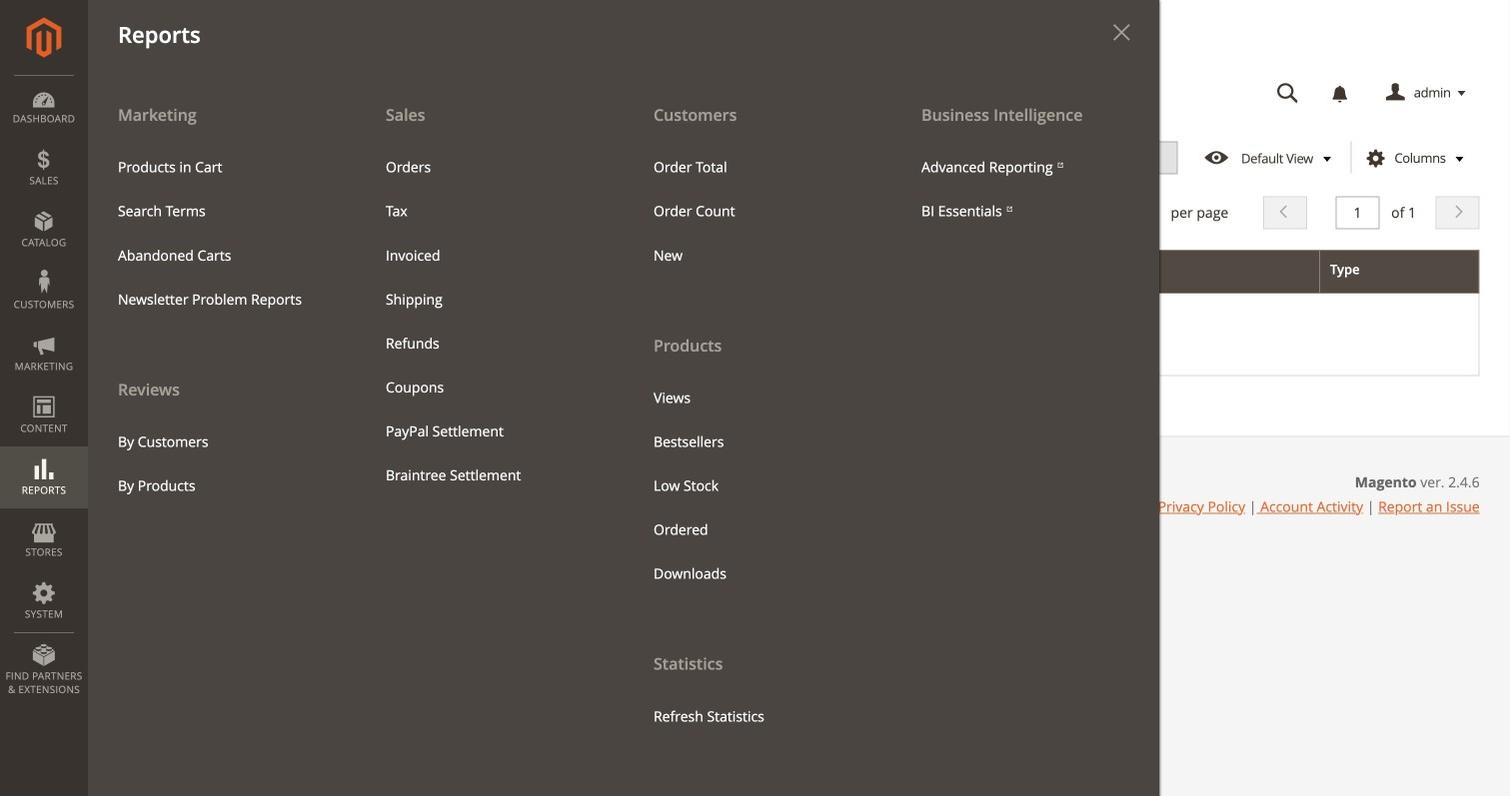 Task type: locate. For each thing, give the bounding box(es) containing it.
menu bar
[[0, 0, 1160, 797]]

None number field
[[1336, 197, 1380, 230]]

menu
[[88, 92, 1160, 797], [88, 92, 356, 509], [624, 92, 892, 740], [103, 146, 341, 322], [371, 146, 609, 498], [639, 146, 877, 278], [907, 146, 1145, 234], [639, 377, 877, 597], [103, 421, 341, 509]]



Task type: vqa. For each thing, say whether or not it's contained in the screenshot.
menu
yes



Task type: describe. For each thing, give the bounding box(es) containing it.
magento admin panel image
[[26, 17, 61, 58]]



